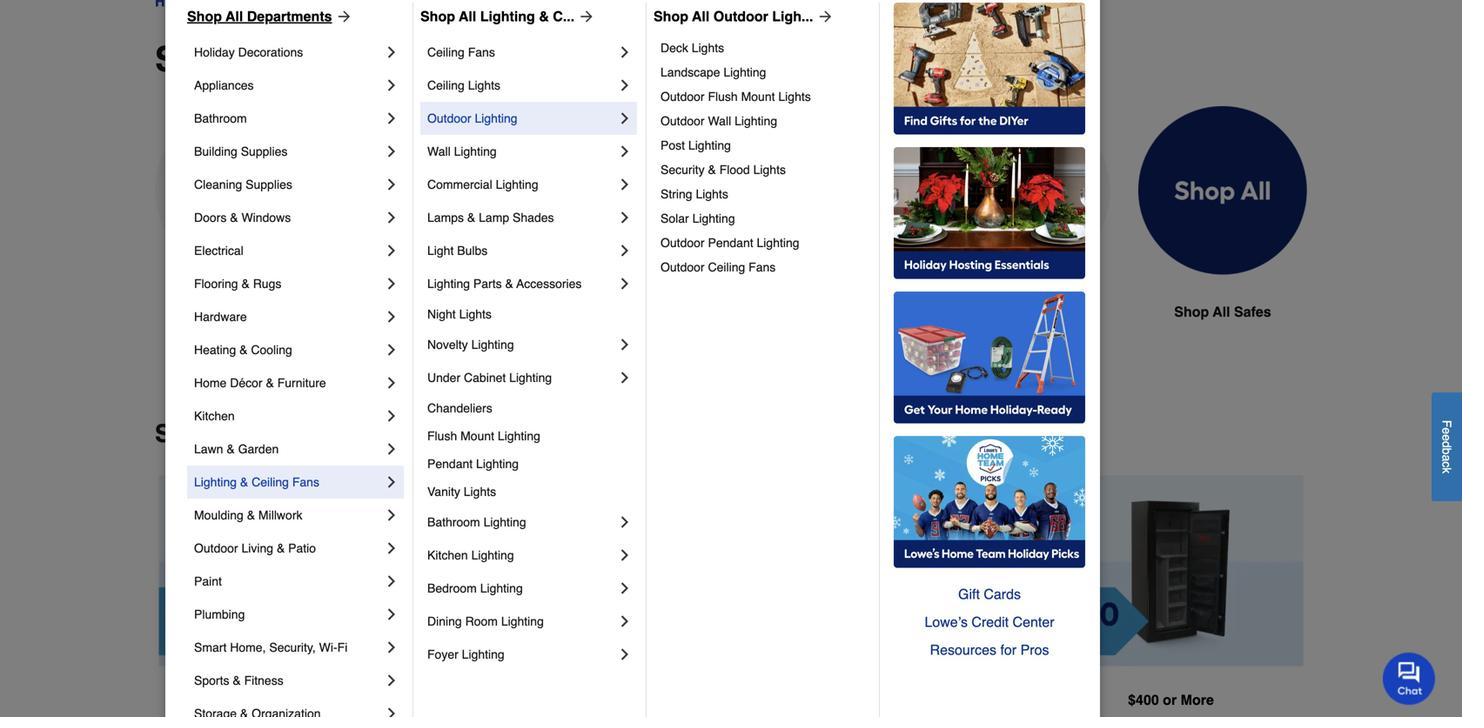 Task type: vqa. For each thing, say whether or not it's contained in the screenshot.
Free Delivery to 95131 related to truck filled icon
no



Task type: locate. For each thing, give the bounding box(es) containing it.
supplies inside building supplies link
[[241, 145, 288, 158]]

outdoor for outdoor wall lighting
[[661, 114, 705, 128]]

kitchen up bedroom
[[428, 549, 468, 562]]

bathroom for bathroom
[[194, 111, 247, 125]]

windows
[[242, 211, 291, 225]]

shop up ceiling fans
[[421, 8, 455, 24]]

lighting inside bedroom lighting link
[[480, 582, 523, 596]]

ceiling down outdoor pendant lighting
[[708, 260, 746, 274]]

kitchen inside 'link'
[[428, 549, 468, 562]]

lighting inside wall lighting 'link'
[[454, 145, 497, 158]]

smart home, security, wi-fi link
[[194, 631, 383, 664]]

lighting up gun safes
[[428, 277, 470, 291]]

vanity
[[428, 485, 461, 499]]

1 horizontal spatial arrow right image
[[575, 8, 596, 25]]

electrical
[[194, 244, 244, 258]]

lighting inside commercial lighting link
[[496, 178, 539, 192]]

fans up ceiling lights at the top of the page
[[468, 45, 495, 59]]

lighting up the post lighting link
[[735, 114, 778, 128]]

flush down chandeliers
[[428, 429, 457, 443]]

safes for file safes
[[1022, 304, 1059, 320]]

lighting down outdoor wall lighting
[[689, 138, 731, 152]]

fi
[[338, 641, 348, 655]]

chevron right image for hardware
[[383, 308, 401, 326]]

resources
[[930, 642, 997, 658]]

outdoor wall lighting link
[[661, 109, 867, 133]]

safes for fireproof safes
[[253, 304, 291, 320]]

0 horizontal spatial pendant
[[428, 457, 473, 471]]

resources for pros
[[930, 642, 1050, 658]]

lights down pendant lighting
[[464, 485, 496, 499]]

lowe's home team holiday picks. image
[[894, 436, 1086, 569]]

arrow right image inside shop all lighting & c... link
[[575, 8, 596, 25]]

1 vertical spatial bathroom
[[428, 515, 480, 529]]

holiday hosting essentials. image
[[894, 147, 1086, 280]]

1 vertical spatial mount
[[461, 429, 495, 443]]

shop up the holiday
[[187, 8, 222, 24]]

all for departments
[[226, 8, 243, 24]]

novelty lighting link
[[428, 328, 616, 361]]

chevron right image for wall lighting
[[616, 143, 634, 160]]

chevron right image for paint
[[383, 573, 401, 590]]

$200 to $400. image
[[745, 476, 1011, 667]]

fitness
[[244, 674, 284, 688]]

fans up moulding & millwork link
[[292, 475, 320, 489]]

chevron right image for novelty lighting
[[616, 336, 634, 354]]

& left lamp
[[467, 211, 476, 225]]

lights up "outdoor lighting" on the left of the page
[[468, 78, 501, 92]]

& for heating & cooling
[[240, 343, 248, 357]]

1 horizontal spatial kitchen
[[428, 549, 468, 562]]

2 shop from the left
[[421, 8, 455, 24]]

& left c...
[[539, 8, 549, 24]]

1 vertical spatial supplies
[[246, 178, 292, 192]]

lighting inside outdoor wall lighting 'link'
[[735, 114, 778, 128]]

0 horizontal spatial fans
[[292, 475, 320, 489]]

lighting up under cabinet lighting
[[472, 338, 514, 352]]

1 horizontal spatial fans
[[468, 45, 495, 59]]

pendant up the outdoor ceiling fans
[[708, 236, 754, 250]]

1 arrow right image from the left
[[332, 8, 353, 25]]

supplies up the windows at top left
[[246, 178, 292, 192]]

home for home décor & furniture
[[194, 376, 227, 390]]

vanity lights
[[428, 485, 496, 499]]

3 shop from the left
[[654, 8, 689, 24]]

gift cards link
[[894, 581, 1086, 609]]

ceiling up ceiling lights at the top of the page
[[428, 45, 465, 59]]

commercial lighting
[[428, 178, 539, 192]]

bathroom
[[194, 111, 247, 125], [428, 515, 480, 529]]

0 horizontal spatial wall
[[428, 145, 451, 158]]

0 horizontal spatial shop
[[187, 8, 222, 24]]

wall down outdoor flush mount lights at the top
[[708, 114, 732, 128]]

bathroom down the vanity lights
[[428, 515, 480, 529]]

kitchen lighting link
[[428, 539, 616, 572]]

novelty
[[428, 338, 468, 352]]

post
[[661, 138, 685, 152]]

1 horizontal spatial home
[[593, 304, 632, 320]]

lighting down ceiling lights link
[[475, 111, 518, 125]]

wall up commercial
[[428, 145, 451, 158]]

1 vertical spatial home
[[194, 376, 227, 390]]

shop up deck
[[654, 8, 689, 24]]

shop
[[187, 8, 222, 24], [421, 8, 455, 24], [654, 8, 689, 24]]

& left millwork
[[247, 509, 255, 522]]

& right doors
[[230, 211, 238, 225]]

$99 or less. image
[[158, 476, 424, 667]]

1 vertical spatial flush
[[428, 429, 457, 443]]

cabinet
[[464, 371, 506, 385]]

under cabinet lighting
[[428, 371, 552, 385]]

a black honeywell chest safe with the top open. image
[[745, 106, 914, 275]]

holiday
[[194, 45, 235, 59]]

outdoor living & patio
[[194, 542, 316, 556]]

1 vertical spatial wall
[[428, 145, 451, 158]]

supplies up cleaning supplies
[[241, 145, 288, 158]]

kitchen up lawn
[[194, 409, 235, 423]]

outdoor for outdoor pendant lighting
[[661, 236, 705, 250]]

outdoor lighting
[[428, 111, 518, 125]]

building supplies link
[[194, 135, 383, 168]]

outdoor inside 'link'
[[661, 114, 705, 128]]

1 horizontal spatial mount
[[741, 90, 775, 104]]

mount up pendant lighting
[[461, 429, 495, 443]]

chat invite button image
[[1384, 652, 1437, 705]]

pendant
[[708, 236, 754, 250], [428, 457, 473, 471]]

lawn
[[194, 442, 223, 456]]

lights down security & flood lights
[[696, 187, 729, 201]]

0 vertical spatial wall
[[708, 114, 732, 128]]

shop all lighting & c...
[[421, 8, 575, 24]]

more
[[1181, 692, 1215, 708]]

e up b
[[1441, 434, 1455, 441]]

safes for shop safes by price
[[223, 420, 288, 448]]

lighting inside outdoor lighting link
[[475, 111, 518, 125]]

lighting up chandeliers 'link'
[[510, 371, 552, 385]]

2 vertical spatial fans
[[292, 475, 320, 489]]

plumbing
[[194, 608, 245, 622]]

bedroom
[[428, 582, 477, 596]]

& left patio
[[277, 542, 285, 556]]

1 horizontal spatial shop
[[1175, 304, 1210, 320]]

lights for string lights
[[696, 187, 729, 201]]

a tall black sports afield gun safe. image
[[352, 106, 521, 275]]

0 horizontal spatial arrow right image
[[332, 8, 353, 25]]

1 horizontal spatial shop
[[421, 8, 455, 24]]

& up moulding & millwork
[[240, 475, 248, 489]]

outdoor flush mount lights
[[661, 90, 811, 104]]

chevron right image for bedroom lighting
[[616, 580, 634, 597]]

&
[[539, 8, 549, 24], [708, 163, 716, 177], [230, 211, 238, 225], [467, 211, 476, 225], [242, 277, 250, 291], [505, 277, 514, 291], [240, 343, 248, 357], [266, 376, 274, 390], [227, 442, 235, 456], [240, 475, 248, 489], [247, 509, 255, 522], [277, 542, 285, 556], [233, 674, 241, 688]]

lighting down room
[[462, 648, 505, 662]]

2 arrow right image from the left
[[575, 8, 596, 25]]

parts
[[474, 277, 502, 291]]

chevron right image for commercial lighting
[[616, 176, 634, 193]]

doors & windows link
[[194, 201, 383, 234]]

supplies inside 'cleaning supplies' link
[[246, 178, 292, 192]]

chevron right image for doors & windows
[[383, 209, 401, 226]]

outdoor for outdoor lighting
[[428, 111, 472, 125]]

e
[[1441, 428, 1455, 434], [1441, 434, 1455, 441]]

bathroom down 'appliances'
[[194, 111, 247, 125]]

solar lighting
[[661, 212, 735, 226]]

2 e from the top
[[1441, 434, 1455, 441]]

lights up novelty lighting
[[459, 307, 492, 321]]

0 horizontal spatial bathroom
[[194, 111, 247, 125]]

1 vertical spatial kitchen
[[428, 549, 468, 562]]

1 horizontal spatial bathroom
[[428, 515, 480, 529]]

$200 – $400
[[839, 693, 917, 709]]

1 vertical spatial pendant
[[428, 457, 473, 471]]

chandeliers
[[428, 401, 493, 415]]

chevron right image for kitchen
[[383, 407, 401, 425]]

shop all outdoor ligh...
[[654, 8, 814, 24]]

chevron right image for bathroom lighting
[[616, 514, 634, 531]]

garden
[[238, 442, 279, 456]]

arrow right image up holiday decorations link
[[332, 8, 353, 25]]

lights
[[692, 41, 725, 55], [468, 78, 501, 92], [779, 90, 811, 104], [754, 163, 786, 177], [696, 187, 729, 201], [459, 307, 492, 321], [464, 485, 496, 499]]

0 vertical spatial kitchen
[[194, 409, 235, 423]]

chevron right image for lamps & lamp shades
[[616, 209, 634, 226]]

1 vertical spatial shop
[[155, 420, 216, 448]]

chevron right image
[[383, 44, 401, 61], [616, 44, 634, 61], [383, 110, 401, 127], [616, 110, 634, 127], [383, 143, 401, 160], [383, 242, 401, 259], [383, 275, 401, 293], [383, 308, 401, 326], [383, 407, 401, 425], [383, 573, 401, 590], [616, 580, 634, 597], [383, 639, 401, 657], [616, 646, 634, 663], [383, 672, 401, 690]]

moulding
[[194, 509, 244, 522]]

1 horizontal spatial wall
[[708, 114, 732, 128]]

kitchen for kitchen
[[194, 409, 235, 423]]

1 horizontal spatial pendant
[[708, 236, 754, 250]]

outdoor
[[714, 8, 769, 24], [661, 90, 705, 104], [428, 111, 472, 125], [661, 114, 705, 128], [661, 236, 705, 250], [661, 260, 705, 274], [194, 542, 238, 556]]

1 horizontal spatial flush
[[708, 90, 738, 104]]

lighting up ceiling fans link
[[480, 8, 535, 24]]

& inside 'link'
[[242, 277, 250, 291]]

outdoor pendant lighting link
[[661, 231, 867, 255]]

gun safes link
[[352, 106, 521, 364]]

& left flood
[[708, 163, 716, 177]]

shop for shop all departments
[[187, 8, 222, 24]]

chevron right image for heating & cooling
[[383, 341, 401, 359]]

wall inside 'link'
[[708, 114, 732, 128]]

lowe's credit center
[[925, 614, 1055, 630]]

by
[[295, 420, 323, 448]]

supplies for building supplies
[[241, 145, 288, 158]]

arrow right image up ceiling fans link
[[575, 8, 596, 25]]

chevron right image for plumbing
[[383, 606, 401, 623]]

arrow right image
[[332, 8, 353, 25], [575, 8, 596, 25]]

building
[[194, 145, 238, 158]]

décor
[[230, 376, 263, 390]]

doors
[[194, 211, 227, 225]]

0 vertical spatial mount
[[741, 90, 775, 104]]

solar
[[661, 212, 689, 226]]

chevron right image for electrical
[[383, 242, 401, 259]]

shop for shop safes by price
[[155, 420, 216, 448]]

lighting up dining room lighting
[[480, 582, 523, 596]]

ceiling
[[428, 45, 465, 59], [428, 78, 465, 92], [708, 260, 746, 274], [252, 475, 289, 489]]

safes for home safes
[[636, 304, 673, 320]]

room
[[465, 615, 498, 629]]

chevron right image for ceiling fans
[[616, 44, 634, 61]]

0 vertical spatial bathroom
[[194, 111, 247, 125]]

0 vertical spatial supplies
[[241, 145, 288, 158]]

& left rugs at the top of the page
[[242, 277, 250, 291]]

cards
[[984, 586, 1021, 603]]

0 horizontal spatial kitchen
[[194, 409, 235, 423]]

lighting down "outdoor lighting" on the left of the page
[[454, 145, 497, 158]]

lighting up lamps & lamp shades link
[[496, 178, 539, 192]]

0 vertical spatial fans
[[468, 45, 495, 59]]

chevron right image for lighting parts & accessories
[[616, 275, 634, 293]]

string
[[661, 187, 693, 201]]

0 horizontal spatial home
[[194, 376, 227, 390]]

bathroom lighting link
[[428, 506, 616, 539]]

home for home safes
[[593, 304, 632, 320]]

shop all safes
[[1175, 304, 1272, 320]]

bathroom lighting
[[428, 515, 526, 529]]

mount
[[741, 90, 775, 104], [461, 429, 495, 443]]

all for outdoor
[[692, 8, 710, 24]]

lighting up outdoor flush mount lights at the top
[[724, 65, 767, 79]]

0 vertical spatial shop
[[1175, 304, 1210, 320]]

e up d
[[1441, 428, 1455, 434]]

lighting down the bathroom lighting
[[472, 549, 514, 562]]

bulbs
[[457, 244, 488, 258]]

pendant up vanity
[[428, 457, 473, 471]]

fireproof
[[188, 304, 249, 320]]

file
[[994, 304, 1018, 320]]

& for lighting & ceiling fans
[[240, 475, 248, 489]]

outdoor for outdoor ceiling fans
[[661, 260, 705, 274]]

lighting down flush mount lighting
[[476, 457, 519, 471]]

post lighting link
[[661, 133, 867, 158]]

0 vertical spatial home
[[593, 304, 632, 320]]

sports & fitness
[[194, 674, 284, 688]]

shop for shop all safes
[[1175, 304, 1210, 320]]

flush up outdoor wall lighting
[[708, 90, 738, 104]]

shop inside shop all safes link
[[1175, 304, 1210, 320]]

chevron right image for under cabinet lighting
[[616, 369, 634, 387]]

millwork
[[259, 509, 303, 522]]

gift cards
[[959, 586, 1021, 603]]

lighting inside the novelty lighting link
[[472, 338, 514, 352]]

a black sentrysafe fireproof safe. image
[[155, 106, 324, 275]]

lighting up outdoor pendant lighting
[[693, 212, 735, 226]]

deck
[[661, 41, 689, 55]]

& right sports
[[233, 674, 241, 688]]

2 horizontal spatial fans
[[749, 260, 776, 274]]

2 horizontal spatial shop
[[654, 8, 689, 24]]

foyer
[[428, 648, 459, 662]]

chevron right image
[[383, 77, 401, 94], [616, 77, 634, 94], [616, 143, 634, 160], [383, 176, 401, 193], [616, 176, 634, 193], [383, 209, 401, 226], [616, 209, 634, 226], [616, 242, 634, 259], [616, 275, 634, 293], [616, 336, 634, 354], [383, 341, 401, 359], [616, 369, 634, 387], [383, 374, 401, 392], [383, 441, 401, 458], [383, 474, 401, 491], [383, 507, 401, 524], [616, 514, 634, 531], [383, 540, 401, 557], [616, 547, 634, 564], [383, 606, 401, 623], [616, 613, 634, 630], [383, 705, 401, 717]]

safes for gun safes
[[434, 304, 471, 320]]

post lighting
[[661, 138, 731, 152]]

a black sentrysafe home safe with the door ajar. image
[[549, 106, 717, 275]]

security & flood lights link
[[661, 158, 867, 182]]

lowe's
[[925, 614, 968, 630]]

lighting up kitchen lighting 'link'
[[484, 515, 526, 529]]

lighting up pendant lighting link
[[498, 429, 541, 443]]

arrow right image inside shop all departments link
[[332, 8, 353, 25]]

d
[[1441, 441, 1455, 448]]

mount down landscape lighting link
[[741, 90, 775, 104]]

& left 'cooling'
[[240, 343, 248, 357]]

outdoor lighting link
[[428, 102, 616, 135]]

$100 to $200. image
[[452, 476, 717, 667]]

1 shop from the left
[[187, 8, 222, 24]]

lighting up foyer lighting link
[[501, 615, 544, 629]]

shop for shop all outdoor ligh...
[[654, 8, 689, 24]]

lighting
[[480, 8, 535, 24], [724, 65, 767, 79], [475, 111, 518, 125], [735, 114, 778, 128], [689, 138, 731, 152], [454, 145, 497, 158], [496, 178, 539, 192], [693, 212, 735, 226], [757, 236, 800, 250], [428, 277, 470, 291], [472, 338, 514, 352], [510, 371, 552, 385], [498, 429, 541, 443], [476, 457, 519, 471], [194, 475, 237, 489], [484, 515, 526, 529], [472, 549, 514, 562], [480, 582, 523, 596], [501, 615, 544, 629], [462, 648, 505, 662]]

lighting down solar lighting link
[[757, 236, 800, 250]]

arrow right image for shop all lighting & c...
[[575, 8, 596, 25]]

chevron right image for outdoor lighting
[[616, 110, 634, 127]]

0 vertical spatial pendant
[[708, 236, 754, 250]]

all for lighting
[[459, 8, 477, 24]]

lighting up the moulding
[[194, 475, 237, 489]]

flood
[[720, 163, 750, 177]]

cooling
[[251, 343, 292, 357]]

chevron right image for foyer lighting
[[616, 646, 634, 663]]

lighting inside the post lighting link
[[689, 138, 731, 152]]

& right lawn
[[227, 442, 235, 456]]

fans down outdoor pendant lighting link
[[749, 260, 776, 274]]

lamps & lamp shades link
[[428, 201, 616, 234]]

0 horizontal spatial shop
[[155, 420, 216, 448]]

lights up landscape lighting on the top of the page
[[692, 41, 725, 55]]

lighting inside lighting parts & accessories link
[[428, 277, 470, 291]]



Task type: describe. For each thing, give the bounding box(es) containing it.
lighting inside bathroom lighting link
[[484, 515, 526, 529]]

shop for shop all lighting & c...
[[421, 8, 455, 24]]

$400
[[886, 693, 917, 709]]

wall inside 'link'
[[428, 145, 451, 158]]

a
[[1441, 455, 1455, 462]]

wall lighting
[[428, 145, 497, 158]]

f
[[1441, 420, 1455, 428]]

landscape lighting
[[661, 65, 767, 79]]

lights for ceiling lights
[[468, 78, 501, 92]]

lights for vanity lights
[[464, 485, 496, 499]]

resources for pros link
[[894, 636, 1086, 664]]

lighting inside solar lighting link
[[693, 212, 735, 226]]

arrow right image for shop all departments
[[332, 8, 353, 25]]

pendant lighting link
[[428, 450, 634, 478]]

0 vertical spatial flush
[[708, 90, 738, 104]]

bedroom lighting
[[428, 582, 523, 596]]

night lights
[[428, 307, 492, 321]]

chevron right image for kitchen lighting
[[616, 547, 634, 564]]

home safes
[[593, 304, 673, 320]]

landscape
[[661, 65, 721, 79]]

& right "parts"
[[505, 277, 514, 291]]

building supplies
[[194, 145, 288, 158]]

cleaning supplies
[[194, 178, 292, 192]]

landscape lighting link
[[661, 60, 867, 84]]

hardware
[[194, 310, 247, 324]]

bedroom lighting link
[[428, 572, 616, 605]]

ceiling down ceiling fans
[[428, 78, 465, 92]]

chevron right image for dining room lighting
[[616, 613, 634, 630]]

home,
[[230, 641, 266, 655]]

kitchen lighting
[[428, 549, 514, 562]]

lighting inside lighting & ceiling fans link
[[194, 475, 237, 489]]

home safes link
[[549, 106, 717, 364]]

& right décor
[[266, 376, 274, 390]]

wi-
[[319, 641, 338, 655]]

kitchen link
[[194, 400, 383, 433]]

find gifts for the diyer. image
[[894, 3, 1086, 135]]

doors & windows
[[194, 211, 291, 225]]

outdoor ceiling fans link
[[661, 255, 867, 280]]

chevron right image for home décor & furniture
[[383, 374, 401, 392]]

foyer lighting
[[428, 648, 505, 662]]

lowe's credit center link
[[894, 609, 1086, 636]]

f e e d b a c k button
[[1432, 393, 1463, 501]]

holiday decorations
[[194, 45, 303, 59]]

wall lighting link
[[428, 135, 616, 168]]

lighting inside pendant lighting link
[[476, 457, 519, 471]]

dining
[[428, 615, 462, 629]]

chevron right image for building supplies
[[383, 143, 401, 160]]

outdoor wall lighting
[[661, 114, 778, 128]]

supplies for cleaning supplies
[[246, 178, 292, 192]]

arrow right image
[[814, 8, 834, 25]]

electrical link
[[194, 234, 383, 267]]

security,
[[269, 641, 316, 655]]

b
[[1441, 448, 1455, 455]]

outdoor for outdoor flush mount lights
[[661, 90, 705, 104]]

lighting inside the dining room lighting link
[[501, 615, 544, 629]]

pendant lighting
[[428, 457, 519, 471]]

shop all departments
[[187, 8, 332, 24]]

light bulbs link
[[428, 234, 616, 267]]

chevron right image for flooring & rugs
[[383, 275, 401, 293]]

less
[[298, 692, 330, 708]]

or
[[280, 692, 294, 708]]

a black sentrysafe file safe with a key in the lock and the lid ajar. image
[[942, 106, 1111, 275]]

chevron right image for lighting & ceiling fans
[[383, 474, 401, 491]]

deck lights
[[661, 41, 725, 55]]

& for lawn & garden
[[227, 442, 235, 456]]

dining room lighting link
[[428, 605, 616, 638]]

hardware link
[[194, 300, 383, 333]]

0 horizontal spatial mount
[[461, 429, 495, 443]]

chevron right image for outdoor living & patio
[[383, 540, 401, 557]]

shop all outdoor ligh... link
[[654, 6, 834, 27]]

lights down the post lighting link
[[754, 163, 786, 177]]

& for lamps & lamp shades
[[467, 211, 476, 225]]

shop safes by price
[[155, 420, 389, 448]]

c
[[1441, 462, 1455, 468]]

file safes
[[994, 304, 1059, 320]]

flush mount lighting
[[428, 429, 541, 443]]

lights for deck lights
[[692, 41, 725, 55]]

lighting inside under cabinet lighting "link"
[[510, 371, 552, 385]]

gun safes
[[402, 304, 471, 320]]

outdoor for outdoor living & patio
[[194, 542, 238, 556]]

lighting inside outdoor pendant lighting link
[[757, 236, 800, 250]]

chevron right image for appliances
[[383, 77, 401, 94]]

lights for night lights
[[459, 307, 492, 321]]

flooring
[[194, 277, 238, 291]]

chandeliers link
[[428, 394, 634, 422]]

1 e from the top
[[1441, 428, 1455, 434]]

outdoor flush mount lights link
[[661, 84, 867, 109]]

ceiling up millwork
[[252, 475, 289, 489]]

paint link
[[194, 565, 383, 598]]

lighting parts & accessories
[[428, 277, 582, 291]]

smart
[[194, 641, 227, 655]]

ceiling fans link
[[428, 36, 616, 69]]

chevron right image for sports & fitness
[[383, 672, 401, 690]]

shop all lighting & c... link
[[421, 6, 596, 27]]

moulding & millwork link
[[194, 499, 383, 532]]

patio
[[288, 542, 316, 556]]

chevron right image for ceiling lights
[[616, 77, 634, 94]]

& for security & flood lights
[[708, 163, 716, 177]]

sports & fitness link
[[194, 664, 383, 697]]

string lights
[[661, 187, 729, 201]]

chevron right image for cleaning supplies
[[383, 176, 401, 193]]

kitchen for kitchen lighting
[[428, 549, 468, 562]]

lights down landscape lighting link
[[779, 90, 811, 104]]

all for safes
[[1213, 304, 1231, 320]]

outdoor pendant lighting
[[661, 236, 800, 250]]

lighting inside kitchen lighting 'link'
[[472, 549, 514, 562]]

vanity lights link
[[428, 478, 634, 506]]

$400 or
[[1129, 692, 1177, 708]]

appliances
[[194, 78, 254, 92]]

furniture
[[277, 376, 326, 390]]

center
[[1013, 614, 1055, 630]]

chevron right image for light bulbs
[[616, 242, 634, 259]]

1 vertical spatial fans
[[749, 260, 776, 274]]

outdoor ceiling fans
[[661, 260, 776, 274]]

gun
[[402, 304, 430, 320]]

chevron right image for smart home, security, wi-fi
[[383, 639, 401, 657]]

& for moulding & millwork
[[247, 509, 255, 522]]

bathroom link
[[194, 102, 383, 135]]

lighting inside landscape lighting link
[[724, 65, 767, 79]]

lighting inside foyer lighting link
[[462, 648, 505, 662]]

chevron right image for lawn & garden
[[383, 441, 401, 458]]

price
[[330, 420, 389, 448]]

under cabinet lighting link
[[428, 361, 616, 394]]

$400 or more. image
[[1039, 476, 1304, 667]]

& for flooring & rugs
[[242, 277, 250, 291]]

flooring & rugs
[[194, 277, 282, 291]]

bathroom for bathroom lighting
[[428, 515, 480, 529]]

security
[[661, 163, 705, 177]]

$99 or less
[[253, 692, 330, 708]]

get your home holiday-ready. image
[[894, 292, 1086, 424]]

& for sports & fitness
[[233, 674, 241, 688]]

ligh...
[[773, 8, 814, 24]]

& for doors & windows
[[230, 211, 238, 225]]

lighting inside flush mount lighting link
[[498, 429, 541, 443]]

under
[[428, 371, 461, 385]]

chevron right image for bathroom
[[383, 110, 401, 127]]

cleaning
[[194, 178, 242, 192]]

heating
[[194, 343, 236, 357]]

chevron right image for holiday decorations
[[383, 44, 401, 61]]

chevron right image for moulding & millwork
[[383, 507, 401, 524]]

0 horizontal spatial flush
[[428, 429, 457, 443]]

lighting inside shop all lighting & c... link
[[480, 8, 535, 24]]

smart home, security, wi-fi
[[194, 641, 348, 655]]

shop all. image
[[1139, 106, 1308, 276]]

f e e d b a c k
[[1441, 420, 1455, 474]]



